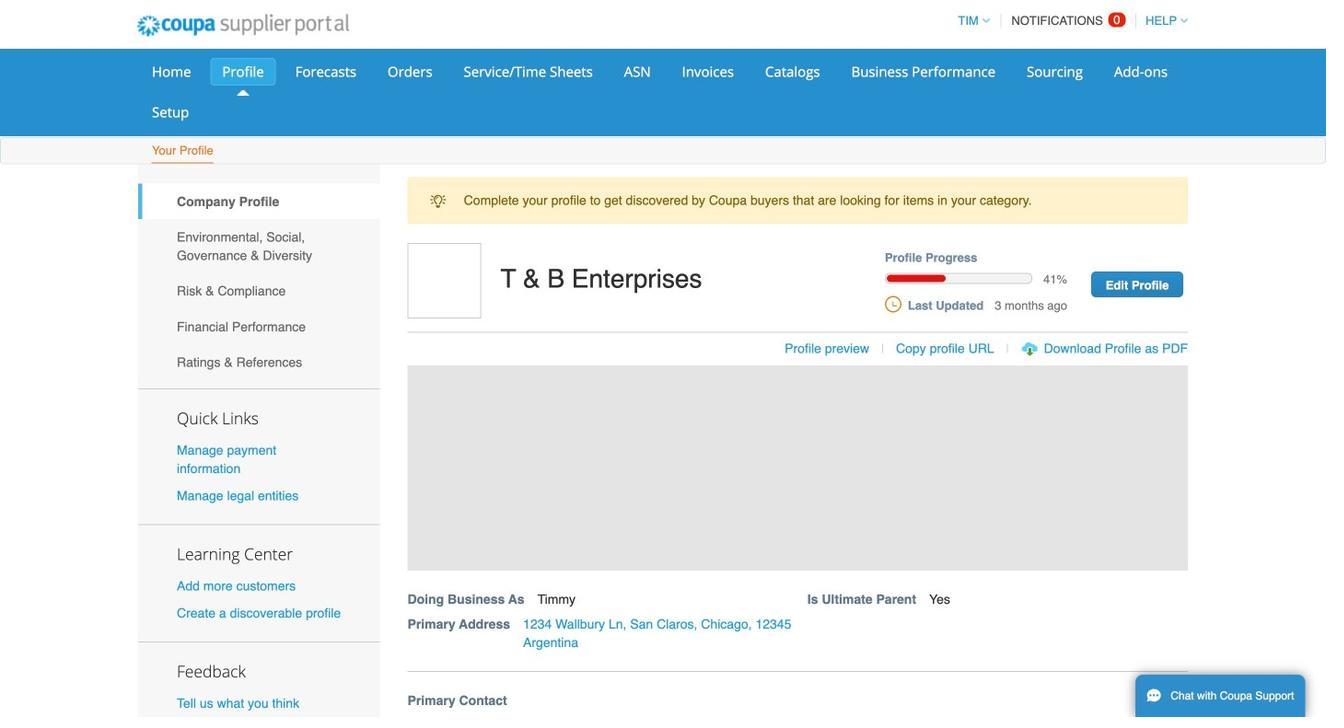 Task type: vqa. For each thing, say whether or not it's contained in the screenshot.
tab list
no



Task type: describe. For each thing, give the bounding box(es) containing it.
background image
[[407, 366, 1188, 571]]

coupa supplier portal image
[[124, 3, 362, 49]]



Task type: locate. For each thing, give the bounding box(es) containing it.
banner
[[401, 243, 1207, 672]]

t & b enterprises image
[[407, 243, 481, 319]]

alert
[[407, 177, 1188, 224]]

navigation
[[950, 3, 1188, 39]]



